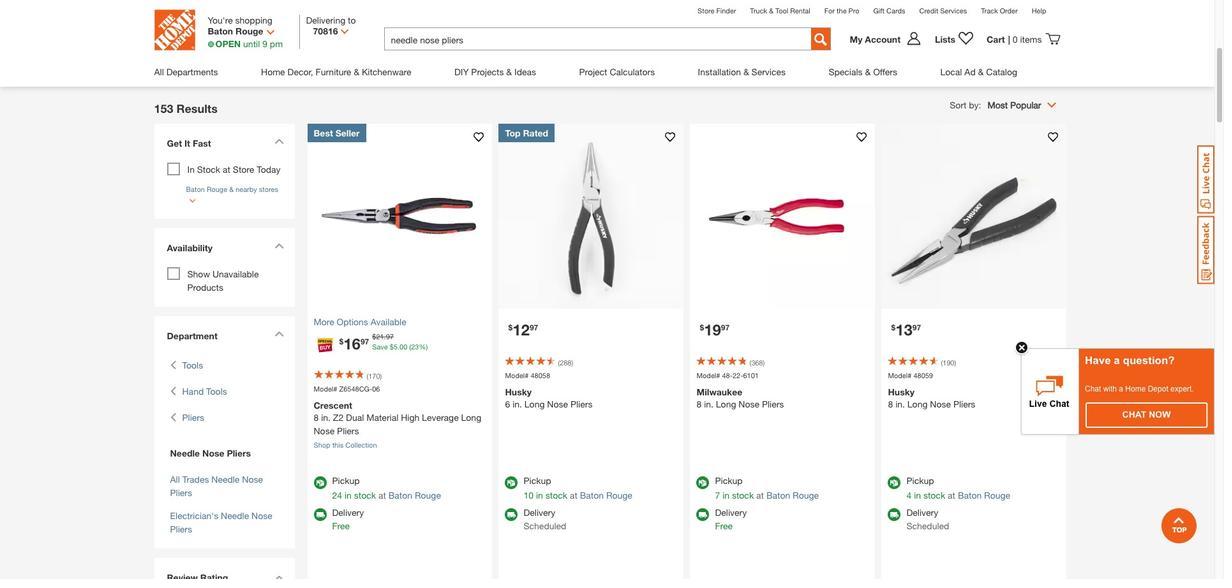 Task type: vqa. For each thing, say whether or not it's contained in the screenshot.
Pickup 10 in stock at Baton Rouge's "Baton Rouge" link
yes



Task type: describe. For each thing, give the bounding box(es) containing it.
shop savings link
[[987, 0, 1054, 48]]

offers
[[873, 66, 897, 77]]

6 in. long nose pliers image
[[499, 124, 684, 309]]

z2
[[333, 412, 344, 423]]

hand tools
[[182, 386, 227, 397]]

in inside pickup 10 in stock at baton rouge
[[536, 490, 543, 501]]

model# 48-22-6101
[[697, 371, 759, 379]]

delivery free for 7
[[715, 507, 747, 532]]

installation & services link
[[698, 57, 786, 87]]

0 items
[[1013, 34, 1042, 44]]

submit search image
[[814, 33, 827, 46]]

with
[[1103, 385, 1117, 394]]

crescent 8 in. z2 dual material high leverage long nose pliers shop this collection
[[314, 400, 481, 449]]

show
[[187, 268, 210, 279]]

190
[[943, 358, 955, 367]]

trades inside curved in all trades needle nose pliers
[[579, 49, 605, 60]]

decor,
[[288, 66, 313, 77]]

caret icon image for department
[[274, 331, 284, 337]]

pliers inside crescent 8 in. z2 dual material high leverage long nose pliers shop this collection
[[337, 426, 359, 437]]

nose inside straight in all trades needle nose pliers
[[722, 62, 743, 73]]

baton for pickup 24 in stock at baton rouge
[[389, 490, 412, 501]]

live chat image
[[1197, 146, 1215, 214]]

curved in all trades needle nose pliers image
[[574, 0, 641, 31]]

back caret image for pliers
[[170, 411, 176, 424]]

specials & offers
[[829, 66, 897, 77]]

finder
[[716, 6, 736, 15]]

the
[[837, 6, 847, 15]]

needle nose pliers link
[[167, 446, 282, 460]]

caret icon image for get it fast
[[274, 138, 284, 144]]

in inside straight in all trades needle nose pliers
[[752, 35, 759, 46]]

pliers inside straight in all trades needle nose pliers
[[746, 62, 768, 73]]

available shipping image
[[697, 509, 709, 521]]

48059
[[914, 371, 933, 379]]

available shipping image for 10 in stock
[[505, 509, 518, 521]]

availability link
[[161, 235, 288, 264]]

1 vertical spatial services
[[752, 66, 786, 77]]

48058
[[531, 371, 550, 379]]

kitchenware
[[362, 66, 411, 77]]

installation & services
[[698, 66, 786, 77]]

capacity
[[874, 35, 910, 46]]

16
[[344, 335, 361, 353]]

at for pickup 24 in stock at baton rouge
[[378, 490, 386, 501]]

in inside curved in all trades needle nose pliers
[[613, 35, 620, 46]]

( 368 )
[[750, 358, 765, 367]]

( inside $ 21 . 97 save $ 5 . 00 ( 23 %)
[[409, 343, 411, 351]]

4 inside "pickup 4 in stock at baton rouge"
[[907, 490, 912, 501]]

all departments
[[154, 66, 218, 77]]

0 vertical spatial store
[[698, 6, 714, 15]]

$ 21 . 97 save $ 5 . 00 ( 23 %)
[[372, 332, 428, 351]]

all departments link
[[154, 57, 218, 87]]

my account link
[[850, 31, 929, 47]]

1 horizontal spatial shop
[[993, 35, 1014, 46]]

pickup 10 in stock at baton rouge
[[524, 476, 632, 501]]

nose inside curved in all trades needle nose pliers
[[585, 62, 605, 73]]

in. for 12
[[513, 399, 522, 410]]

9
[[262, 38, 267, 49]]

husky for 12
[[505, 387, 532, 398]]

account
[[865, 34, 901, 44]]

jaw
[[856, 35, 872, 46]]

long for 19
[[716, 399, 736, 410]]

170
[[368, 372, 380, 380]]

electrician's needle nose pliers link for the all trades needle nose pliers link to the top
[[298, 0, 365, 74]]

153
[[154, 101, 173, 115]]

0 horizontal spatial tools
[[182, 360, 203, 371]]

trades down needle nose pliers at the left bottom
[[182, 474, 209, 485]]

straight in all trades needle nose pliers
[[716, 35, 774, 73]]

baton rouge & nearby stores
[[186, 185, 278, 193]]

expert.
[[1171, 385, 1194, 394]]

diy
[[454, 66, 469, 77]]

depot
[[1148, 385, 1168, 394]]

in stock at store today link
[[187, 164, 281, 175]]

long for 12
[[525, 399, 545, 410]]

nose inside crescent 8 in. z2 dual material high leverage long nose pliers shop this collection
[[314, 426, 335, 437]]

7
[[715, 490, 720, 501]]

0 horizontal spatial electrician's needle nose pliers
[[170, 510, 272, 535]]

for the pro link
[[824, 6, 859, 15]]

stock for 4 in stock
[[924, 490, 945, 501]]

21
[[376, 332, 384, 341]]

unavailable
[[212, 268, 259, 279]]

pickup 4 in stock at baton rouge
[[907, 476, 1010, 501]]

nose inside 'husky 6 in. long nose pliers'
[[547, 399, 568, 410]]

rubber
[[455, 35, 484, 46]]

( for 19
[[750, 358, 751, 367]]

model# z6548cg-06
[[314, 385, 380, 393]]

curved
[[582, 35, 611, 46]]

pro
[[849, 6, 859, 15]]

delivering
[[306, 15, 345, 26]]

in. for 13
[[896, 399, 905, 410]]

nose inside husky 8 in. long nose pliers
[[930, 399, 951, 410]]

97 for 19
[[721, 323, 730, 332]]

1 horizontal spatial home
[[1125, 385, 1146, 394]]

at for pickup 10 in stock at baton rouge
[[570, 490, 577, 501]]

more
[[314, 316, 334, 327]]

jaw capacity (in.): 4 in link
[[849, 0, 916, 61]]

installation
[[698, 66, 741, 77]]

truck & tool rental link
[[750, 6, 810, 15]]

pickup for 4
[[907, 476, 934, 486]]

$ for 19
[[700, 323, 704, 332]]

in inside "pickup 4 in stock at baton rouge"
[[914, 490, 921, 501]]

order
[[1000, 6, 1018, 15]]

needle inside curved in all trades needle nose pliers
[[608, 49, 636, 60]]

baton rouge link for pickup 24 in stock at baton rouge
[[389, 490, 441, 501]]

husky 8 in. long nose pliers
[[888, 387, 975, 410]]

jaw capacity (in.): 4 in
[[856, 35, 910, 60]]

1 horizontal spatial services
[[940, 6, 967, 15]]

crescent
[[314, 400, 352, 411]]

& left offers
[[865, 66, 871, 77]]

$ 12 97
[[508, 321, 538, 339]]

1 vertical spatial tools
[[206, 386, 227, 397]]

) for 13
[[955, 358, 956, 367]]

catalog
[[986, 66, 1017, 77]]

straight in all trades needle nose pliers link
[[712, 0, 779, 74]]

trades down all trades needle nose pliers image
[[187, 35, 213, 46]]

feedback link image
[[1197, 216, 1215, 285]]

straight in all trades needle nose pliers image
[[712, 0, 779, 31]]

0 vertical spatial electrician's
[[308, 35, 356, 46]]

%)
[[419, 343, 428, 351]]

model# for 12
[[505, 371, 529, 379]]

0 horizontal spatial electrician's
[[170, 510, 218, 521]]

$ for 12
[[508, 323, 513, 332]]

) for 19
[[763, 358, 765, 367]]

local ad & catalog
[[940, 66, 1017, 77]]

97 for 16
[[361, 337, 369, 347]]

$ right save
[[390, 343, 394, 351]]

24
[[332, 490, 342, 501]]

stock for 10 in stock
[[546, 490, 567, 501]]

( for 12
[[558, 358, 560, 367]]

153 results
[[154, 101, 218, 115]]

it
[[184, 138, 190, 148]]

& right furniture
[[354, 66, 359, 77]]

0 vertical spatial all trades needle nose pliers
[[168, 35, 220, 73]]

for the pro
[[824, 6, 859, 15]]

rental
[[790, 6, 810, 15]]

get
[[167, 138, 182, 148]]

baton rouge link for pickup 7 in stock at baton rouge
[[766, 490, 819, 501]]

specials & offers link
[[829, 57, 897, 87]]

97 for 13
[[913, 323, 921, 332]]

high
[[401, 412, 419, 423]]

8 in. long nose pliers image for 19
[[690, 124, 875, 309]]

$ for 21
[[372, 332, 376, 341]]

baton for pickup 4 in stock at baton rouge
[[958, 490, 982, 501]]

today
[[257, 164, 281, 175]]

baton rouge link for pickup 4 in stock at baton rouge
[[958, 490, 1010, 501]]

more options available
[[314, 316, 406, 327]]

jaw capacity (in.): 4 in image
[[849, 0, 916, 31]]

project calculators
[[579, 66, 655, 77]]

chat now
[[1122, 410, 1171, 420]]

hand
[[182, 386, 204, 397]]

back caret image for tools
[[170, 358, 176, 372]]

straight
[[719, 35, 750, 46]]

4 caret icon image from the top
[[274, 576, 284, 580]]

( 170 )
[[367, 372, 382, 380]]

rubber link
[[436, 0, 503, 48]]

free for 7
[[715, 521, 733, 532]]

long for 13
[[907, 399, 928, 410]]

store finder
[[698, 6, 736, 15]]

savings
[[1017, 35, 1048, 46]]

in inside pickup 24 in stock at baton rouge
[[345, 490, 352, 501]]

8 inside crescent 8 in. z2 dual material high leverage long nose pliers shop this collection
[[314, 412, 319, 423]]

have
[[1085, 355, 1111, 367]]

all inside curved in all trades needle nose pliers
[[623, 35, 633, 46]]

at for pickup 7 in stock at baton rouge
[[756, 490, 764, 501]]

delivery for 4
[[907, 507, 938, 518]]

baton rouge link for pickup 10 in stock at baton rouge
[[580, 490, 632, 501]]

track order
[[981, 6, 1018, 15]]

rouge for pickup 4 in stock at baton rouge
[[984, 490, 1010, 501]]

free for 24
[[332, 521, 350, 532]]

get it fast link
[[161, 130, 288, 159]]

back caret image
[[170, 385, 176, 398]]

all trades needle nose pliers image
[[161, 0, 228, 31]]

48-
[[722, 371, 733, 379]]

( up z6548cg-
[[367, 372, 368, 380]]

open
[[215, 38, 241, 49]]

credit services link
[[919, 6, 967, 15]]

pickup for 10
[[524, 476, 551, 486]]



Task type: locate. For each thing, give the bounding box(es) containing it.
caret icon image inside availability link
[[274, 243, 284, 249]]

baton inside the pickup 7 in stock at baton rouge
[[766, 490, 790, 501]]

pickup for 7
[[715, 476, 743, 486]]

$ inside $ 12 97
[[508, 323, 513, 332]]

97 inside $ 16 97
[[361, 337, 369, 347]]

tools up "hand"
[[182, 360, 203, 371]]

all inside straight in all trades needle nose pliers
[[762, 35, 772, 46]]

model# left 48-
[[697, 371, 720, 379]]

free down "24"
[[332, 521, 350, 532]]

1 horizontal spatial 4
[[907, 490, 912, 501]]

available for pickup image
[[314, 477, 326, 490], [888, 477, 901, 490]]

delivery scheduled
[[524, 507, 566, 532], [907, 507, 949, 532]]

97 left save
[[361, 337, 369, 347]]

truck
[[750, 6, 767, 15]]

0 horizontal spatial .
[[384, 332, 386, 341]]

pickup inside the pickup 7 in stock at baton rouge
[[715, 476, 743, 486]]

1 delivery scheduled from the left
[[524, 507, 566, 532]]

store finder link
[[698, 6, 736, 15]]

$ down options
[[339, 337, 344, 347]]

2 horizontal spatial available shipping image
[[888, 509, 901, 521]]

0 horizontal spatial home
[[261, 66, 285, 77]]

delivery down 7
[[715, 507, 747, 518]]

97 inside $ 12 97
[[530, 323, 538, 332]]

2 delivery scheduled from the left
[[907, 507, 949, 532]]

1 vertical spatial back caret image
[[170, 411, 176, 424]]

8 for 19
[[697, 399, 702, 410]]

model# for 19
[[697, 371, 720, 379]]

back caret image
[[170, 358, 176, 372], [170, 411, 176, 424]]

8 inside husky 8 in. long nose pliers
[[888, 399, 893, 410]]

in
[[187, 164, 195, 175]]

3 baton rouge link from the left
[[766, 490, 819, 501]]

in.
[[513, 399, 522, 410], [704, 399, 714, 410], [896, 399, 905, 410], [321, 412, 331, 423]]

all left departments
[[154, 66, 164, 77]]

None text field
[[385, 28, 798, 51], [385, 28, 798, 51], [385, 28, 798, 51], [385, 28, 798, 51]]

1 horizontal spatial available shipping image
[[505, 509, 518, 521]]

available shipping image
[[314, 509, 326, 521], [505, 509, 518, 521], [888, 509, 901, 521]]

stock for 7 in stock
[[732, 490, 754, 501]]

pickup for 24
[[332, 476, 360, 486]]

( up 'husky 6 in. long nose pliers'
[[558, 358, 560, 367]]

$ up save
[[372, 332, 376, 341]]

delivery
[[332, 507, 364, 518], [524, 507, 555, 518], [715, 507, 747, 518], [907, 507, 938, 518]]

0 horizontal spatial store
[[233, 164, 254, 175]]

1 horizontal spatial 8
[[697, 399, 702, 410]]

in inside the pickup 7 in stock at baton rouge
[[723, 490, 730, 501]]

stock inside the pickup 7 in stock at baton rouge
[[732, 490, 754, 501]]

13
[[896, 321, 913, 339]]

1 vertical spatial home
[[1125, 385, 1146, 394]]

1 caret icon image from the top
[[274, 138, 284, 144]]

1 horizontal spatial available for pickup image
[[697, 477, 709, 490]]

1 horizontal spatial scheduled
[[907, 521, 949, 532]]

delivery for 7
[[715, 507, 747, 518]]

delivery free down 7
[[715, 507, 747, 532]]

2 available for pickup image from the left
[[888, 477, 901, 490]]

1 horizontal spatial electrician's needle nose pliers
[[306, 35, 358, 73]]

1 horizontal spatial electrician's needle nose pliers link
[[298, 0, 365, 74]]

97 up 48-
[[721, 323, 730, 332]]

caret icon image for availability
[[274, 243, 284, 249]]

collection
[[345, 441, 377, 449]]

my account
[[850, 34, 901, 44]]

available for pickup image for 10
[[505, 477, 518, 490]]

2 delivery from the left
[[524, 507, 555, 518]]

rouge for pickup 24 in stock at baton rouge
[[415, 490, 441, 501]]

milwaukee 8 in. long nose pliers
[[697, 387, 784, 410]]

trades down the curved
[[579, 49, 605, 60]]

1 horizontal spatial husky
[[888, 387, 915, 398]]

shop inside crescent 8 in. z2 dual material high leverage long nose pliers shop this collection
[[314, 441, 330, 449]]

97 up model# 48058
[[530, 323, 538, 332]]

rouge for pickup 7 in stock at baton rouge
[[793, 490, 819, 501]]

1 vertical spatial 4
[[907, 490, 912, 501]]

husky
[[505, 387, 532, 398], [888, 387, 915, 398]]

free right available shipping image
[[715, 521, 733, 532]]

in. inside 'husky 6 in. long nose pliers'
[[513, 399, 522, 410]]

stock inside pickup 24 in stock at baton rouge
[[354, 490, 376, 501]]

delivery down 10
[[524, 507, 555, 518]]

00
[[400, 343, 407, 351]]

back caret image left pliers link
[[170, 411, 176, 424]]

2 delivery free from the left
[[715, 507, 747, 532]]

at for pickup 4 in stock at baton rouge
[[948, 490, 955, 501]]

show unavailable products
[[187, 268, 259, 293]]

1 scheduled from the left
[[524, 521, 566, 532]]

1 stock from the left
[[354, 490, 376, 501]]

available for pickup image for 7
[[697, 477, 709, 490]]

1 vertical spatial store
[[233, 164, 254, 175]]

store up nearby
[[233, 164, 254, 175]]

departments
[[166, 66, 218, 77]]

electrician's needle nose pliers link for the all trades needle nose pliers link to the bottom
[[170, 510, 272, 535]]

available shipping image for 24 in stock
[[314, 509, 326, 521]]

my
[[850, 34, 863, 44]]

8 down the model# 48059
[[888, 399, 893, 410]]

1 horizontal spatial tools
[[206, 386, 227, 397]]

scheduled down 10
[[524, 521, 566, 532]]

a right have
[[1114, 355, 1120, 367]]

1 horizontal spatial delivery free
[[715, 507, 747, 532]]

1 horizontal spatial electrician's
[[308, 35, 356, 46]]

0 horizontal spatial services
[[752, 66, 786, 77]]

$ 19 97
[[700, 321, 730, 339]]

1 vertical spatial all trades needle nose pliers
[[170, 474, 263, 498]]

0 vertical spatial all trades needle nose pliers link
[[161, 0, 228, 74]]

pickup inside "pickup 4 in stock at baton rouge"
[[907, 476, 934, 486]]

70816
[[313, 26, 338, 36]]

4 inside jaw capacity (in.): 4 in
[[885, 49, 890, 60]]

1 baton rouge link from the left
[[389, 490, 441, 501]]

husky down the model# 48059
[[888, 387, 915, 398]]

pickup 7 in stock at baton rouge
[[715, 476, 819, 501]]

8 inside milwaukee 8 in. long nose pliers
[[697, 399, 702, 410]]

in inside jaw capacity (in.): 4 in
[[893, 49, 900, 60]]

8 down milwaukee
[[697, 399, 702, 410]]

nose inside milwaukee 8 in. long nose pliers
[[739, 399, 760, 410]]

$ up the model# 48059
[[891, 323, 896, 332]]

caret icon image inside get it fast link
[[274, 138, 284, 144]]

in. inside husky 8 in. long nose pliers
[[896, 399, 905, 410]]

all down truck
[[762, 35, 772, 46]]

2 horizontal spatial 8
[[888, 399, 893, 410]]

) for 12
[[572, 358, 573, 367]]

long down milwaukee
[[716, 399, 736, 410]]

long right 6
[[525, 399, 545, 410]]

top rated
[[505, 127, 548, 138]]

chat
[[1085, 385, 1101, 394]]

4 baton rouge link from the left
[[958, 490, 1010, 501]]

0 horizontal spatial available for pickup image
[[505, 477, 518, 490]]

lists
[[935, 34, 955, 44]]

97 for 12
[[530, 323, 538, 332]]

pliers
[[183, 62, 205, 73], [321, 62, 343, 73], [608, 62, 630, 73], [746, 62, 768, 73], [571, 399, 593, 410], [762, 399, 784, 410], [953, 399, 975, 410], [182, 412, 204, 423], [337, 426, 359, 437], [227, 448, 251, 459], [170, 487, 192, 498], [170, 524, 192, 535]]

home decor, furniture & kitchenware link
[[261, 57, 411, 87]]

back caret image left the tools link
[[170, 358, 176, 372]]

2 pickup from the left
[[524, 476, 551, 486]]

available shipping image for 4 in stock
[[888, 509, 901, 521]]

shop
[[993, 35, 1014, 46], [314, 441, 330, 449]]

you're shopping
[[208, 15, 272, 26]]

97 inside $ 21 . 97 save $ 5 . 00 ( 23 %)
[[386, 332, 394, 341]]

1 available for pickup image from the left
[[505, 477, 518, 490]]

0 vertical spatial services
[[940, 6, 967, 15]]

3 available shipping image from the left
[[888, 509, 901, 521]]

delivering to
[[306, 15, 356, 26]]

help
[[1032, 6, 1046, 15]]

1 horizontal spatial .
[[398, 343, 400, 351]]

)
[[572, 358, 573, 367], [763, 358, 765, 367], [955, 358, 956, 367], [380, 372, 382, 380]]

long inside husky 8 in. long nose pliers
[[907, 399, 928, 410]]

in. inside crescent 8 in. z2 dual material high leverage long nose pliers shop this collection
[[321, 412, 331, 423]]

2 available shipping image from the left
[[505, 509, 518, 521]]

1 horizontal spatial free
[[715, 521, 733, 532]]

rouge inside "pickup 4 in stock at baton rouge"
[[984, 490, 1010, 501]]

3 pickup from the left
[[715, 476, 743, 486]]

at inside pickup 24 in stock at baton rouge
[[378, 490, 386, 501]]

track order link
[[981, 6, 1018, 15]]

electrician's needle nose pliers link
[[298, 0, 365, 74], [170, 510, 272, 535]]

scheduled for 4
[[907, 521, 949, 532]]

caret icon image inside department link
[[274, 331, 284, 337]]

1 vertical spatial electrician's
[[170, 510, 218, 521]]

in. for 19
[[704, 399, 714, 410]]

rouge inside pickup 24 in stock at baton rouge
[[415, 490, 441, 501]]

1 vertical spatial all trades needle nose pliers link
[[170, 474, 263, 498]]

. up save
[[384, 332, 386, 341]]

baton inside pickup 24 in stock at baton rouge
[[389, 490, 412, 501]]

ideas
[[514, 66, 536, 77]]

$ inside $ 13 97
[[891, 323, 896, 332]]

0 vertical spatial electrician's needle nose pliers link
[[298, 0, 365, 74]]

curved in all trades needle nose pliers link
[[574, 0, 641, 74]]

all down needle nose pliers at the left bottom
[[170, 474, 180, 485]]

1 vertical spatial electrician's needle nose pliers link
[[170, 510, 272, 535]]

material
[[367, 412, 398, 423]]

best seller
[[314, 127, 360, 138]]

delivery free down "24"
[[332, 507, 364, 532]]

8 in. z2 dual material high leverage long nose pliers image
[[307, 124, 492, 309]]

2 caret icon image from the top
[[274, 243, 284, 249]]

0 horizontal spatial available shipping image
[[314, 509, 326, 521]]

dual
[[346, 412, 364, 423]]

in. down milwaukee
[[704, 399, 714, 410]]

2 back caret image from the top
[[170, 411, 176, 424]]

model# for 13
[[888, 371, 912, 379]]

store left the finder
[[698, 6, 714, 15]]

long inside crescent 8 in. z2 dual material high leverage long nose pliers shop this collection
[[461, 412, 481, 423]]

rouge inside pickup 10 in stock at baton rouge
[[606, 490, 632, 501]]

husky inside 'husky 6 in. long nose pliers'
[[505, 387, 532, 398]]

2 8 in. long nose pliers image from the left
[[882, 124, 1067, 309]]

(in.):
[[866, 49, 883, 60]]

97 inside $ 19 97
[[721, 323, 730, 332]]

1 available for pickup image from the left
[[314, 477, 326, 490]]

& left tool
[[769, 6, 774, 15]]

all trades needle nose pliers
[[168, 35, 220, 73], [170, 474, 263, 498]]

rouge for pickup 10 in stock at baton rouge
[[606, 490, 632, 501]]

( right 00
[[409, 343, 411, 351]]

$ inside $ 19 97
[[700, 323, 704, 332]]

0 vertical spatial 4
[[885, 49, 890, 60]]

( up husky 8 in. long nose pliers
[[941, 358, 943, 367]]

top
[[505, 127, 521, 138]]

hand tools link
[[182, 385, 227, 398]]

stock inside "pickup 4 in stock at baton rouge"
[[924, 490, 945, 501]]

baton for pickup 10 in stock at baton rouge
[[580, 490, 604, 501]]

$ inside $ 16 97
[[339, 337, 344, 347]]

delivery for 24
[[332, 507, 364, 518]]

8 in. long nose pliers image
[[690, 124, 875, 309], [882, 124, 1067, 309]]

at inside "pickup 4 in stock at baton rouge"
[[948, 490, 955, 501]]

$ for 13
[[891, 323, 896, 332]]

best
[[314, 127, 333, 138]]

0 horizontal spatial 4
[[885, 49, 890, 60]]

( 288 )
[[558, 358, 573, 367]]

2 stock from the left
[[546, 490, 567, 501]]

caret icon image
[[274, 138, 284, 144], [274, 243, 284, 249], [274, 331, 284, 337], [274, 576, 284, 580]]

delivery scheduled down 10
[[524, 507, 566, 532]]

items
[[1020, 34, 1042, 44]]

at inside the pickup 7 in stock at baton rouge
[[756, 490, 764, 501]]

delivery down "pickup 4 in stock at baton rouge"
[[907, 507, 938, 518]]

3 stock from the left
[[732, 490, 754, 501]]

stock for 24 in stock
[[354, 490, 376, 501]]

scheduled
[[524, 521, 566, 532], [907, 521, 949, 532]]

nearby
[[236, 185, 257, 193]]

$ 16 97
[[339, 335, 369, 353]]

stock inside pickup 10 in stock at baton rouge
[[546, 490, 567, 501]]

2 scheduled from the left
[[907, 521, 949, 532]]

long right leverage
[[461, 412, 481, 423]]

scheduled for 10
[[524, 521, 566, 532]]

0 horizontal spatial 8
[[314, 412, 319, 423]]

0 horizontal spatial free
[[332, 521, 350, 532]]

available for pickup image
[[505, 477, 518, 490], [697, 477, 709, 490]]

model# left '48058'
[[505, 371, 529, 379]]

( up the 6101
[[750, 358, 751, 367]]

gift cards link
[[873, 6, 905, 15]]

tools right "hand"
[[206, 386, 227, 397]]

long inside milwaukee 8 in. long nose pliers
[[716, 399, 736, 410]]

the home depot image
[[154, 10, 195, 50]]

4 delivery from the left
[[907, 507, 938, 518]]

8 in. long nose pliers image for 13
[[882, 124, 1067, 309]]

pliers inside curved in all trades needle nose pliers
[[608, 62, 630, 73]]

home left decor,
[[261, 66, 285, 77]]

1 vertical spatial shop
[[314, 441, 330, 449]]

needle inside straight in all trades needle nose pliers
[[746, 49, 774, 60]]

truck & tool rental
[[750, 6, 810, 15]]

2 baton rouge link from the left
[[580, 490, 632, 501]]

products
[[187, 282, 223, 293]]

home left the 'depot'
[[1125, 385, 1146, 394]]

specials
[[829, 66, 863, 77]]

store
[[698, 6, 714, 15], [233, 164, 254, 175]]

0 vertical spatial shop
[[993, 35, 1014, 46]]

available for pickup image for 24
[[314, 477, 326, 490]]

4 pickup from the left
[[907, 476, 934, 486]]

lists link
[[929, 31, 980, 47]]

4 stock from the left
[[924, 490, 945, 501]]

needle nose pliers
[[170, 448, 251, 459]]

0 vertical spatial .
[[384, 332, 386, 341]]

06
[[372, 385, 380, 393]]

trades down straight
[[716, 49, 743, 60]]

8 for 13
[[888, 399, 893, 410]]

pliers inside 'husky 6 in. long nose pliers'
[[571, 399, 593, 410]]

5
[[394, 343, 398, 351]]

. left 23
[[398, 343, 400, 351]]

project calculators link
[[579, 57, 655, 87]]

1 horizontal spatial available for pickup image
[[888, 477, 901, 490]]

pickup inside pickup 10 in stock at baton rouge
[[524, 476, 551, 486]]

home
[[261, 66, 285, 77], [1125, 385, 1146, 394]]

& right installation
[[743, 66, 749, 77]]

& inside "link"
[[978, 66, 984, 77]]

at inside pickup 10 in stock at baton rouge
[[570, 490, 577, 501]]

chat with a home depot expert.
[[1085, 385, 1194, 394]]

model# up crescent
[[314, 385, 337, 393]]

1 horizontal spatial store
[[698, 6, 714, 15]]

97 up the model# 48059
[[913, 323, 921, 332]]

gift
[[873, 6, 885, 15]]

& left ideas
[[506, 66, 512, 77]]

0 vertical spatial a
[[1114, 355, 1120, 367]]

288
[[560, 358, 572, 367]]

all right the curved
[[623, 35, 633, 46]]

husky inside husky 8 in. long nose pliers
[[888, 387, 915, 398]]

in. inside milwaukee 8 in. long nose pliers
[[704, 399, 714, 410]]

1 pickup from the left
[[332, 476, 360, 486]]

baton inside pickup 10 in stock at baton rouge
[[580, 490, 604, 501]]

$ up model# 48058
[[508, 323, 513, 332]]

23
[[411, 343, 419, 351]]

long down 48059
[[907, 399, 928, 410]]

tools
[[182, 360, 203, 371], [206, 386, 227, 397]]

husky for 13
[[888, 387, 915, 398]]

available for pickup image for 4
[[888, 477, 901, 490]]

husky up 6
[[505, 387, 532, 398]]

3 caret icon image from the top
[[274, 331, 284, 337]]

in. right 6
[[513, 399, 522, 410]]

0 horizontal spatial 8 in. long nose pliers image
[[690, 124, 875, 309]]

delivery free for 24
[[332, 507, 364, 532]]

0 horizontal spatial available for pickup image
[[314, 477, 326, 490]]

2 free from the left
[[715, 521, 733, 532]]

0 horizontal spatial electrician's needle nose pliers link
[[170, 510, 272, 535]]

$ up model# 48-22-6101
[[700, 323, 704, 332]]

trades inside straight in all trades needle nose pliers
[[716, 49, 743, 60]]

department
[[167, 330, 218, 341]]

rouge inside the pickup 7 in stock at baton rouge
[[793, 490, 819, 501]]

10
[[524, 490, 534, 501]]

0 horizontal spatial delivery scheduled
[[524, 507, 566, 532]]

have a question?
[[1085, 355, 1175, 367]]

1 horizontal spatial 8 in. long nose pliers image
[[882, 124, 1067, 309]]

19
[[704, 321, 721, 339]]

1 delivery free from the left
[[332, 507, 364, 532]]

0 horizontal spatial shop
[[314, 441, 330, 449]]

& inside 'link'
[[506, 66, 512, 77]]

1 delivery from the left
[[332, 507, 364, 518]]

shop savings image
[[987, 0, 1054, 31]]

projects
[[471, 66, 504, 77]]

pliers inside milwaukee 8 in. long nose pliers
[[762, 399, 784, 410]]

a right with
[[1119, 385, 1123, 394]]

baton for pickup 7 in stock at baton rouge
[[766, 490, 790, 501]]

sort by: most popular
[[950, 99, 1041, 110]]

( for 13
[[941, 358, 943, 367]]

curved in all trades needle nose pliers
[[579, 35, 636, 73]]

& left nearby
[[229, 185, 234, 193]]

save
[[372, 343, 388, 351]]

delivery scheduled for 4
[[907, 507, 949, 532]]

scheduled down "pickup 4 in stock at baton rouge"
[[907, 521, 949, 532]]

2 husky from the left
[[888, 387, 915, 398]]

all down all trades needle nose pliers image
[[175, 35, 184, 46]]

1 8 in. long nose pliers image from the left
[[690, 124, 875, 309]]

model# left 48059
[[888, 371, 912, 379]]

to
[[348, 15, 356, 26]]

3 delivery from the left
[[715, 507, 747, 518]]

0 horizontal spatial husky
[[505, 387, 532, 398]]

delivery down "24"
[[332, 507, 364, 518]]

1 vertical spatial a
[[1119, 385, 1123, 394]]

1 back caret image from the top
[[170, 358, 176, 372]]

most
[[988, 99, 1008, 110]]

in. left z2
[[321, 412, 331, 423]]

1 vertical spatial electrician's needle nose pliers
[[170, 510, 272, 535]]

credit
[[919, 6, 938, 15]]

in. down the model# 48059
[[896, 399, 905, 410]]

0 vertical spatial electrician's needle nose pliers
[[306, 35, 358, 73]]

8 down crescent
[[314, 412, 319, 423]]

long inside 'husky 6 in. long nose pliers'
[[525, 399, 545, 410]]

& right 'ad'
[[978, 66, 984, 77]]

pickup inside pickup 24 in stock at baton rouge
[[332, 476, 360, 486]]

rubber image
[[436, 0, 503, 31]]

delivery scheduled down "pickup 4 in stock at baton rouge"
[[907, 507, 949, 532]]

a
[[1114, 355, 1120, 367], [1119, 385, 1123, 394]]

97 right the 21
[[386, 332, 394, 341]]

trades
[[187, 35, 213, 46], [579, 49, 605, 60], [716, 49, 743, 60], [182, 474, 209, 485]]

97 inside $ 13 97
[[913, 323, 921, 332]]

0 horizontal spatial scheduled
[[524, 521, 566, 532]]

0 vertical spatial back caret image
[[170, 358, 176, 372]]

pickup 24 in stock at baton rouge
[[332, 476, 441, 501]]

1 free from the left
[[332, 521, 350, 532]]

services
[[940, 6, 967, 15], [752, 66, 786, 77]]

0 vertical spatial home
[[261, 66, 285, 77]]

1 vertical spatial .
[[398, 343, 400, 351]]

0 vertical spatial tools
[[182, 360, 203, 371]]

$ for 16
[[339, 337, 344, 347]]

1 available shipping image from the left
[[314, 509, 326, 521]]

electrician's needle nose pliers image
[[298, 0, 365, 31]]

1 horizontal spatial delivery scheduled
[[907, 507, 949, 532]]

delivery scheduled for 10
[[524, 507, 566, 532]]

delivery for 10
[[524, 507, 555, 518]]

options
[[337, 316, 368, 327]]

pliers inside husky 8 in. long nose pliers
[[953, 399, 975, 410]]

0 horizontal spatial delivery free
[[332, 507, 364, 532]]

1 husky from the left
[[505, 387, 532, 398]]

pm
[[270, 38, 283, 49]]

cards
[[887, 6, 905, 15]]

2 available for pickup image from the left
[[697, 477, 709, 490]]

baton inside "pickup 4 in stock at baton rouge"
[[958, 490, 982, 501]]



